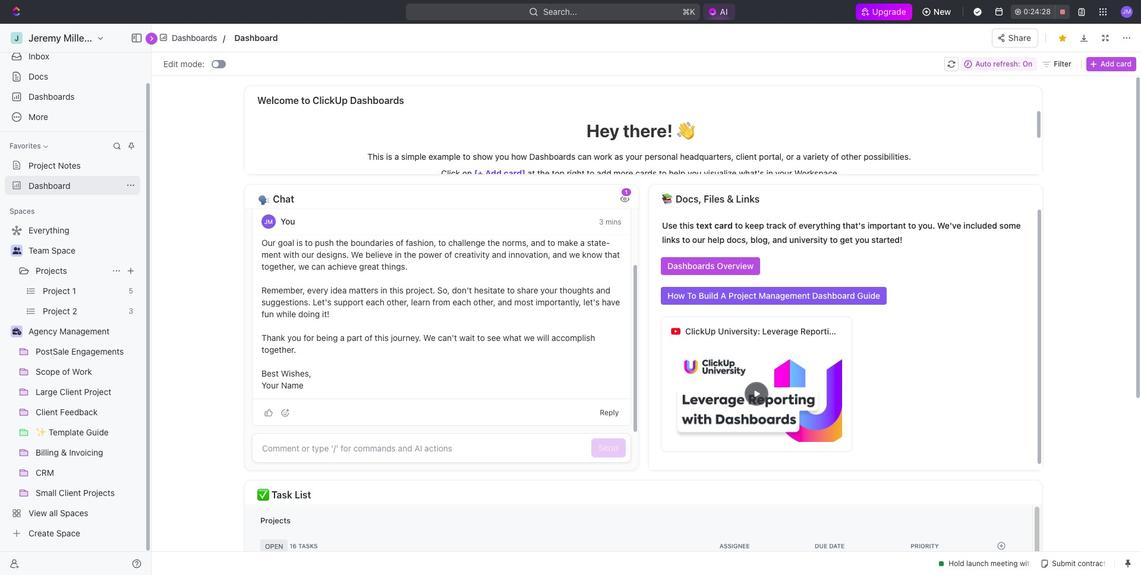 Task type: describe. For each thing, give the bounding box(es) containing it.
boundaries
[[351, 238, 394, 248]]

client for large
[[60, 387, 82, 397]]

space for create space
[[56, 528, 80, 539]]

miller's
[[64, 33, 96, 43]]

auto
[[976, 59, 992, 68]]

filter button
[[1040, 57, 1076, 71]]

card inside button
[[1116, 59, 1132, 68]]

project right a
[[729, 291, 757, 301]]

things.
[[382, 262, 408, 272]]

assignee button
[[688, 543, 784, 550]]

work
[[72, 367, 92, 377]]

dec
[[987, 29, 1001, 38]]

0 vertical spatial this
[[368, 152, 384, 162]]

⌘k
[[683, 7, 696, 17]]

refresh:
[[994, 59, 1020, 68]]

have inside remember, every idea matters in this project. so, don't hesitate to share your thoughts and suggestions. let's support each other, learn from each other, and most importantly, let's have fun while doing it!
[[602, 297, 620, 307]]

postsale engagements link
[[36, 342, 138, 361]]

being
[[317, 333, 338, 343]]

& inside button
[[727, 194, 734, 204]]

a right the or
[[796, 152, 801, 162]]

clickup university: leverage reporting with dashboards
[[685, 326, 908, 336]]

view all spaces
[[29, 508, 88, 518]]

team space
[[29, 246, 75, 256]]

text
[[696, 221, 712, 231]]

✅
[[257, 490, 269, 501]]

3 for 3 mins
[[599, 217, 604, 226]]

a inside our goal is to push the boundaries of fashion, to challenge the norms, and to make a state ment with our designs. we believe in the power of creativity and innovation, and we know that together, we can achieve great things.
[[580, 238, 585, 248]]

opportunity
[[480, 202, 525, 212]]

inbox link
[[5, 47, 140, 66]]

special.
[[394, 214, 423, 224]]

started!
[[872, 235, 903, 245]]

a inside welcome to our exciting fashion project! this is a unique opportunity for us all to come to gether and create something truly special. we're thrilled to have each one of you on board.
[[445, 202, 450, 212]]

projects inside small client projects link
[[83, 488, 115, 498]]

of inside to keep track of everything that's important to you. we've included some links to our help docs, blog, and university to get you started!
[[789, 221, 797, 231]]

this inside thank you for being a part of this journey. we can't wait to see what we will accomplish together.
[[375, 333, 389, 343]]

scope
[[36, 367, 60, 377]]

there!
[[623, 120, 673, 141]]

that
[[605, 250, 620, 260]]

0 horizontal spatial we
[[298, 262, 309, 272]]

on inside welcome to our exciting fashion project! this is a unique opportunity for us all to come to gether and create something truly special. we're thrilled to have each one of you on board.
[[573, 214, 582, 224]]

add card
[[1101, 59, 1132, 68]]

to inside button
[[301, 95, 310, 106]]

project 1 link
[[43, 282, 124, 301]]

0 vertical spatial at
[[1037, 29, 1044, 38]]

every
[[307, 285, 328, 295]]

create
[[305, 214, 330, 224]]

from
[[433, 297, 450, 307]]

feedback
[[60, 407, 98, 417]]

is inside welcome to our exciting fashion project! this is a unique opportunity for us all to come to gether and create something truly special. we're thrilled to have each one of you on board.
[[437, 202, 443, 212]]

dashboards inside sidebar navigation
[[29, 92, 75, 102]]

add card button
[[1087, 57, 1137, 71]]

small client projects link
[[36, 484, 138, 503]]

state
[[587, 238, 610, 248]]

0 vertical spatial help
[[669, 168, 686, 178]]

it!
[[322, 309, 330, 319]]

name
[[281, 380, 304, 391]]

billing
[[36, 448, 59, 458]]

management inside "link"
[[59, 326, 110, 336]]

what's
[[739, 168, 764, 178]]

📚
[[662, 194, 674, 204]]

journey.
[[391, 333, 421, 343]]

send button
[[591, 439, 626, 458]]

ai button
[[703, 4, 735, 20]]

track
[[766, 221, 787, 231]]

our goal is to push the boundaries of fashion, to challenge the norms, and to make a state ment with our designs. we believe in the power of creativity and innovation, and we know that together, we can achieve great things.
[[262, 238, 622, 272]]

crm link
[[36, 464, 138, 483]]

let's
[[583, 297, 600, 307]]

1 other, from the left
[[387, 297, 409, 307]]

0 horizontal spatial each
[[366, 297, 385, 307]]

we inside thank you for being a part of this journey. we can't wait to see what we will accomplish together.
[[524, 333, 535, 343]]

cards
[[636, 168, 657, 178]]

you inside to keep track of everything that's important to you. we've included some links to our help docs, blog, and university to get you started!
[[855, 235, 870, 245]]

university:
[[718, 326, 760, 336]]

in inside our goal is to push the boundaries of fashion, to challenge the norms, and to make a state ment with our designs. we believe in the power of creativity and innovation, and we know that together, we can achieve great things.
[[395, 250, 402, 260]]

welcome for welcome to clickup dashboards
[[257, 95, 299, 106]]

gether
[[262, 202, 607, 224]]

one
[[530, 214, 544, 224]]

priority button
[[879, 543, 974, 550]]

1:12
[[1046, 29, 1060, 38]]

together.
[[262, 345, 296, 355]]

jm inside dropdown button
[[1123, 8, 1131, 15]]

have inside welcome to our exciting fashion project! this is a unique opportunity for us all to come to gether and create something truly special. we're thrilled to have each one of you on board.
[[489, 214, 507, 224]]

docs
[[29, 71, 48, 81]]

how
[[511, 152, 527, 162]]

0 vertical spatial is
[[386, 152, 392, 162]]

projects inside projects link
[[36, 266, 67, 276]]

share button
[[992, 28, 1039, 47]]

2 vertical spatial projects
[[260, 516, 291, 525]]

favorites button
[[5, 139, 53, 153]]

share
[[1009, 32, 1031, 43]]

0 horizontal spatial card
[[715, 221, 733, 231]]

the down fashion,
[[404, 250, 416, 260]]

creativity
[[455, 250, 490, 260]]

most
[[514, 297, 534, 307]]

1 vertical spatial clickup
[[685, 326, 716, 336]]

workspace
[[98, 33, 147, 43]]

0 vertical spatial guide
[[857, 291, 881, 301]]

push
[[315, 238, 334, 248]]

this inside welcome to our exciting fashion project! this is a unique opportunity for us all to come to gether and create something truly special. we're thrilled to have each one of you on board.
[[418, 202, 434, 212]]

to inside remember, every idea matters in this project. so, don't hesitate to share your thoughts and suggestions. let's support each other, learn from each other, and most importantly, let's have fun while doing it!
[[507, 285, 515, 295]]

exciting
[[324, 202, 354, 212]]

remember,
[[262, 285, 305, 295]]

each inside welcome to our exciting fashion project! this is a unique opportunity for us all to come to gether and create something truly special. we're thrilled to have each one of you on board.
[[509, 214, 528, 224]]

you down headquarters,
[[688, 168, 702, 178]]

0 vertical spatial on
[[462, 168, 472, 178]]

0 horizontal spatial add
[[485, 168, 502, 178]]

or
[[786, 152, 794, 162]]

billing & invoicing link
[[36, 443, 138, 462]]

pm
[[1062, 29, 1073, 38]]

project for project notes
[[29, 160, 56, 170]]

✨ template guide link
[[36, 423, 138, 442]]

guide inside ✨ template guide link
[[86, 427, 109, 438]]

on
[[1023, 59, 1033, 68]]

everything link
[[5, 221, 138, 240]]

and inside to keep track of everything that's important to you. we've included some links to our help docs, blog, and university to get you started!
[[773, 235, 787, 245]]

client
[[736, 152, 757, 162]]

reply
[[600, 408, 619, 417]]

ai
[[720, 7, 728, 17]]

for inside thank you for being a part of this journey. we can't wait to see what we will accomplish together.
[[304, 333, 314, 343]]

help inside to keep track of everything that's important to you. we've included some links to our help docs, blog, and university to get you started!
[[708, 235, 725, 245]]

1 inside tree
[[72, 286, 76, 296]]

0 vertical spatial dashboards link
[[156, 29, 221, 46]]

links
[[736, 194, 760, 204]]

2 horizontal spatial we
[[569, 250, 580, 260]]

1 vertical spatial client
[[36, 407, 58, 417]]

headquarters,
[[680, 152, 734, 162]]

we inside our goal is to push the boundaries of fashion, to challenge the norms, and to make a state ment with our designs. we believe in the power of creativity and innovation, and we know that together, we can achieve great things.
[[351, 250, 363, 260]]

card]
[[504, 168, 526, 178]]

1 inside 'dropdown button'
[[625, 189, 628, 196]]

1 horizontal spatial each
[[453, 297, 471, 307]]

in inside remember, every idea matters in this project. so, don't hesitate to share your thoughts and suggestions. let's support each other, learn from each other, and most importantly, let's have fun while doing it!
[[381, 285, 387, 295]]

all inside tree
[[49, 508, 58, 518]]

send
[[598, 443, 619, 453]]

scope of work
[[36, 367, 92, 377]]

you left 'how'
[[495, 152, 509, 162]]

fun
[[262, 309, 274, 319]]

see
[[487, 333, 501, 343]]

so,
[[437, 285, 450, 295]]

right
[[567, 168, 585, 178]]

and inside welcome to our exciting fashion project! this is a unique opportunity for us all to come to gether and create something truly special. we're thrilled to have each one of you on board.
[[289, 214, 303, 224]]

user group image
[[12, 247, 21, 254]]

welcome to clickup dashboards
[[257, 95, 404, 106]]

with inside our goal is to push the boundaries of fashion, to challenge the norms, and to make a state ment with our designs. we believe in the power of creativity and innovation, and we know that together, we can achieve great things.
[[283, 250, 299, 260]]

and up the let's
[[596, 285, 611, 295]]

fashion,
[[406, 238, 436, 248]]

the left top
[[537, 168, 550, 178]]

how to build a project management dashboard guide
[[668, 291, 881, 301]]



Task type: vqa. For each thing, say whether or not it's contained in the screenshot.
Gary Orlando's Workspace, , element
no



Task type: locate. For each thing, give the bounding box(es) containing it.
invoicing
[[69, 448, 103, 458]]

our up create on the top left
[[309, 202, 322, 212]]

client
[[60, 387, 82, 397], [36, 407, 58, 417], [59, 488, 81, 498]]

projects
[[36, 266, 67, 276], [83, 488, 115, 498], [260, 516, 291, 525]]

for left being
[[304, 333, 314, 343]]

you right get on the right of the page
[[855, 235, 870, 245]]

0 vertical spatial jm
[[1123, 8, 1131, 15]]

0 horizontal spatial jm
[[264, 218, 273, 225]]

spaces inside tree
[[60, 508, 88, 518]]

jm left you
[[264, 218, 273, 225]]

of right one
[[546, 214, 554, 224]]

1 down more
[[625, 189, 628, 196]]

of right part
[[365, 333, 373, 343]]

projects down task
[[260, 516, 291, 525]]

project up project 2 at the left bottom
[[43, 286, 70, 296]]

dashboard inside dashboard link
[[29, 180, 70, 191]]

0 horizontal spatial clickup
[[313, 95, 348, 106]]

guide down client feedback link
[[86, 427, 109, 438]]

is up we're
[[437, 202, 443, 212]]

0 horizontal spatial 3
[[129, 307, 133, 316]]

1 horizontal spatial help
[[708, 235, 725, 245]]

1 horizontal spatial spaces
[[60, 508, 88, 518]]

can
[[578, 152, 592, 162], [312, 262, 325, 272]]

best
[[262, 369, 279, 379]]

docs,
[[727, 235, 749, 245]]

0 horizontal spatial is
[[297, 238, 303, 248]]

0 vertical spatial for
[[527, 202, 537, 212]]

your right as
[[626, 152, 643, 162]]

card right text
[[715, 221, 733, 231]]

ment
[[262, 238, 610, 260]]

for left us at top left
[[527, 202, 537, 212]]

tree
[[5, 221, 140, 543]]

on
[[462, 168, 472, 178], [573, 214, 582, 224]]

clickup university: leverage reporting with dashboards link
[[685, 317, 908, 346]]

in up things.
[[395, 250, 402, 260]]

is right goal
[[297, 238, 303, 248]]

projects down crm link
[[83, 488, 115, 498]]

our inside our goal is to push the boundaries of fashion, to challenge the norms, and to make a state ment with our designs. we believe in the power of creativity and innovation, and we know that together, we can achieve great things.
[[302, 250, 314, 260]]

0 vertical spatial add
[[1101, 59, 1115, 68]]

📚 docs, files & links
[[662, 194, 760, 204]]

1 horizontal spatial this
[[390, 285, 404, 295]]

will
[[537, 333, 549, 343]]

all right view
[[49, 508, 58, 518]]

0 vertical spatial in
[[767, 168, 773, 178]]

1 horizontal spatial in
[[395, 250, 402, 260]]

a left simple
[[395, 152, 399, 162]]

you
[[281, 216, 295, 227]]

None text field
[[234, 30, 565, 45]]

card down clickup logo
[[1116, 59, 1132, 68]]

1 vertical spatial dashboards link
[[5, 87, 140, 106]]

help down the 'personal'
[[669, 168, 686, 178]]

your
[[626, 152, 643, 162], [776, 168, 792, 178], [541, 285, 558, 295]]

more
[[614, 168, 633, 178]]

thoughts
[[560, 285, 594, 295]]

0 horizontal spatial your
[[541, 285, 558, 295]]

view all spaces link
[[5, 504, 138, 523]]

0 horizontal spatial on
[[462, 168, 472, 178]]

0 horizontal spatial dashboard
[[29, 180, 70, 191]]

j
[[14, 34, 19, 43]]

dashboards link up more dropdown button
[[5, 87, 140, 106]]

this down things.
[[390, 285, 404, 295]]

1 horizontal spatial dashboard
[[812, 291, 855, 301]]

project down favorites button
[[29, 160, 56, 170]]

can't
[[438, 333, 457, 343]]

this inside remember, every idea matters in this project. so, don't hesitate to share your thoughts and suggestions. let's support each other, learn from each other, and most importantly, let's have fun while doing it!
[[390, 285, 404, 295]]

you up make
[[556, 214, 570, 224]]

2 vertical spatial client
[[59, 488, 81, 498]]

add inside button
[[1101, 59, 1115, 68]]

help
[[669, 168, 686, 178], [708, 235, 725, 245]]

know
[[582, 250, 603, 260]]

and down track
[[773, 235, 787, 245]]

spaces
[[10, 207, 35, 216], [60, 508, 88, 518]]

this
[[368, 152, 384, 162], [418, 202, 434, 212]]

can left work
[[578, 152, 592, 162]]

docs link
[[5, 67, 140, 86]]

norms,
[[502, 238, 529, 248]]

in right matters
[[381, 285, 387, 295]]

2 horizontal spatial in
[[767, 168, 773, 178]]

of right power
[[445, 250, 452, 260]]

1 vertical spatial is
[[437, 202, 443, 212]]

2 horizontal spatial this
[[680, 221, 694, 231]]

0 vertical spatial with
[[283, 250, 299, 260]]

1 vertical spatial space
[[56, 528, 80, 539]]

each down don't in the left of the page
[[453, 297, 471, 307]]

possibilities.
[[864, 152, 911, 162]]

dec 13, 2023 at 1:12 pm
[[987, 29, 1073, 38]]

👋
[[677, 120, 695, 141]]

while
[[276, 309, 296, 319]]

guide down started!
[[857, 291, 881, 301]]

16 tasks
[[290, 543, 318, 550]]

1 vertical spatial guide
[[86, 427, 109, 438]]

0 horizontal spatial management
[[59, 326, 110, 336]]

1 horizontal spatial all
[[551, 202, 560, 212]]

0 vertical spatial card
[[1116, 59, 1132, 68]]

spaces down small client projects
[[60, 508, 88, 518]]

a left part
[[340, 333, 345, 343]]

project!
[[386, 202, 416, 212]]

1
[[625, 189, 628, 196], [72, 286, 76, 296]]

0 vertical spatial dashboard
[[29, 180, 70, 191]]

hey
[[587, 120, 619, 141]]

each down matters
[[366, 297, 385, 307]]

1 horizontal spatial we
[[524, 333, 535, 343]]

1 vertical spatial at
[[528, 168, 535, 178]]

3 for 3
[[129, 307, 133, 316]]

space for team space
[[51, 246, 75, 256]]

sidebar navigation
[[0, 24, 154, 575]]

client up view all spaces link
[[59, 488, 81, 498]]

files
[[704, 194, 725, 204]]

our inside to keep track of everything that's important to you. we've included some links to our help docs, blog, and university to get you started!
[[692, 235, 706, 245]]

can down designs.
[[312, 262, 325, 272]]

0 horizontal spatial 1
[[72, 286, 76, 296]]

1 vertical spatial all
[[49, 508, 58, 518]]

can inside our goal is to push the boundaries of fashion, to challenge the norms, and to make a state ment with our designs. we believe in the power of creativity and innovation, and we know that together, we can achieve great things.
[[312, 262, 325, 272]]

0 horizontal spatial have
[[489, 214, 507, 224]]

this left journey.
[[375, 333, 389, 343]]

0 horizontal spatial &
[[61, 448, 67, 458]]

a right make
[[580, 238, 585, 248]]

3 down 5 on the left
[[129, 307, 133, 316]]

is inside our goal is to push the boundaries of fashion, to challenge the norms, and to make a state ment with our designs. we believe in the power of creativity and innovation, and we know that together, we can achieve great things.
[[297, 238, 303, 248]]

0 horizontal spatial guide
[[86, 427, 109, 438]]

create space link
[[5, 524, 138, 543]]

space inside 'link'
[[51, 246, 75, 256]]

wishes,
[[281, 369, 311, 379]]

task
[[272, 490, 292, 501]]

0 horizontal spatial for
[[304, 333, 314, 343]]

welcome inside button
[[257, 95, 299, 106]]

client up client feedback on the left
[[60, 387, 82, 397]]

📚 docs, files & links button
[[661, 191, 1031, 207]]

something
[[332, 214, 372, 224]]

postsale
[[36, 347, 69, 357]]

2 vertical spatial your
[[541, 285, 558, 295]]

all right us at top left
[[551, 202, 560, 212]]

of left other
[[831, 152, 839, 162]]

dashboards
[[172, 32, 217, 43], [29, 92, 75, 102], [350, 95, 404, 106], [529, 152, 576, 162], [668, 261, 715, 271], [860, 326, 908, 336]]

mins
[[606, 217, 622, 226]]

1 button
[[620, 187, 633, 205]]

3 inside tree
[[129, 307, 133, 316]]

0 vertical spatial space
[[51, 246, 75, 256]]

the left norms,
[[488, 238, 500, 248]]

and down norms,
[[492, 250, 506, 260]]

a
[[395, 152, 399, 162], [796, 152, 801, 162], [445, 202, 450, 212], [580, 238, 585, 248], [340, 333, 345, 343]]

1 vertical spatial have
[[602, 297, 620, 307]]

of left work
[[62, 367, 70, 377]]

of
[[831, 152, 839, 162], [546, 214, 554, 224], [789, 221, 797, 231], [396, 238, 404, 248], [445, 250, 452, 260], [365, 333, 373, 343], [62, 367, 70, 377]]

2 horizontal spatial projects
[[260, 516, 291, 525]]

other, down hesitate
[[473, 297, 496, 307]]

you inside welcome to our exciting fashion project! this is a unique opportunity for us all to come to gether and create something truly special. we're thrilled to have each one of you on board.
[[556, 214, 570, 224]]

of inside thank you for being a part of this journey. we can't wait to see what we will accomplish together.
[[365, 333, 373, 343]]

project down scope of work link
[[84, 387, 111, 397]]

you
[[495, 152, 509, 162], [688, 168, 702, 178], [556, 214, 570, 224], [855, 235, 870, 245], [288, 333, 301, 343]]

welcome for welcome to our exciting fashion project! this is a unique opportunity for us all to come to gether and create something truly special. we're thrilled to have each one of you on board.
[[262, 202, 297, 212]]

we down make
[[569, 250, 580, 260]]

🗣 chat button
[[257, 191, 611, 207]]

simple
[[401, 152, 426, 162]]

management down project 2 link
[[59, 326, 110, 336]]

3 left mins
[[599, 217, 604, 226]]

spaces up everything
[[10, 207, 35, 216]]

2 horizontal spatial each
[[509, 214, 528, 224]]

1 vertical spatial our
[[692, 235, 706, 245]]

0 vertical spatial projects
[[36, 266, 67, 276]]

our left designs.
[[302, 250, 314, 260]]

our inside welcome to our exciting fashion project! this is a unique opportunity for us all to come to gether and create something truly special. we're thrilled to have each one of you on board.
[[309, 202, 322, 212]]

0 vertical spatial can
[[578, 152, 592, 162]]

& right billing at the left of page
[[61, 448, 67, 458]]

2 horizontal spatial your
[[776, 168, 792, 178]]

1 vertical spatial can
[[312, 262, 325, 272]]

visualize
[[704, 168, 737, 178]]

1 horizontal spatial other,
[[473, 297, 496, 307]]

add down clickup logo
[[1101, 59, 1115, 68]]

inbox
[[29, 51, 49, 61]]

build
[[699, 291, 719, 301]]

client down large
[[36, 407, 58, 417]]

with
[[283, 250, 299, 260], [841, 326, 858, 336]]

and left most at the bottom left of the page
[[498, 297, 512, 307]]

0 vertical spatial spaces
[[10, 207, 35, 216]]

filter button
[[1040, 57, 1076, 71]]

0 vertical spatial our
[[309, 202, 322, 212]]

5
[[129, 287, 133, 295]]

2 vertical spatial our
[[302, 250, 314, 260]]

0 horizontal spatial in
[[381, 285, 387, 295]]

reporting
[[801, 326, 839, 336]]

0 vertical spatial all
[[551, 202, 560, 212]]

part
[[347, 333, 363, 343]]

0 vertical spatial we
[[351, 250, 363, 260]]

management up leverage
[[759, 291, 810, 301]]

get
[[840, 235, 853, 245]]

0 vertical spatial this
[[680, 221, 694, 231]]

of inside welcome to our exciting fashion project! this is a unique opportunity for us all to come to gether and create something truly special. we're thrilled to have each one of you on board.
[[546, 214, 554, 224]]

1 vertical spatial help
[[708, 235, 725, 245]]

important
[[868, 221, 906, 231]]

wait
[[459, 333, 475, 343]]

clickup logo image
[[1081, 29, 1135, 39]]

1 horizontal spatial this
[[418, 202, 434, 212]]

in down portal,
[[767, 168, 773, 178]]

dashboards link up mode:
[[156, 29, 221, 46]]

and up innovation,
[[531, 238, 545, 248]]

0 vertical spatial 1
[[625, 189, 628, 196]]

0 vertical spatial &
[[727, 194, 734, 204]]

& right "files"
[[727, 194, 734, 204]]

is left simple
[[386, 152, 392, 162]]

2 other, from the left
[[473, 297, 496, 307]]

for inside welcome to our exciting fashion project! this is a unique opportunity for us all to come to gether and create something truly special. we're thrilled to have each one of you on board.
[[527, 202, 537, 212]]

idea
[[331, 285, 347, 295]]

0 horizontal spatial with
[[283, 250, 299, 260]]

our down use this text card
[[692, 235, 706, 245]]

0 vertical spatial management
[[759, 291, 810, 301]]

jm up clickup logo
[[1123, 8, 1131, 15]]

add right [+
[[485, 168, 502, 178]]

this up we're
[[418, 202, 434, 212]]

dashboards inside button
[[350, 95, 404, 106]]

0 horizontal spatial help
[[669, 168, 686, 178]]

the up designs.
[[336, 238, 348, 248]]

tree containing everything
[[5, 221, 140, 543]]

at left 1:12
[[1037, 29, 1044, 38]]

have down opportunity
[[489, 214, 507, 224]]

scope of work link
[[36, 363, 138, 382]]

1 horizontal spatial dashboards link
[[156, 29, 221, 46]]

1 horizontal spatial clickup
[[685, 326, 716, 336]]

of left fashion,
[[396, 238, 404, 248]]

guide
[[857, 291, 881, 301], [86, 427, 109, 438]]

help down text
[[708, 235, 725, 245]]

more
[[29, 112, 48, 122]]

1 vertical spatial this
[[390, 285, 404, 295]]

click
[[441, 168, 460, 178]]

0 horizontal spatial at
[[528, 168, 535, 178]]

space inside "link"
[[56, 528, 80, 539]]

at right card]
[[528, 168, 535, 178]]

project for project 2
[[43, 306, 70, 316]]

your up importantly,
[[541, 285, 558, 295]]

you inside thank you for being a part of this journey. we can't wait to see what we will accomplish together.
[[288, 333, 301, 343]]

jeremy miller's workspace
[[29, 33, 147, 43]]

space down everything "link"
[[51, 246, 75, 256]]

you.
[[919, 221, 935, 231]]

included
[[964, 221, 997, 231]]

links
[[662, 235, 680, 245]]

add
[[1101, 59, 1115, 68], [485, 168, 502, 178]]

doing
[[298, 309, 320, 319]]

business time image
[[12, 328, 21, 335]]

0 vertical spatial 3
[[599, 217, 604, 226]]

3 mins
[[599, 217, 622, 226]]

to
[[687, 291, 697, 301]]

1 horizontal spatial management
[[759, 291, 810, 301]]

1 horizontal spatial can
[[578, 152, 592, 162]]

projects down team space
[[36, 266, 67, 276]]

and left create on the top left
[[289, 214, 303, 224]]

don't
[[452, 285, 472, 295]]

agency
[[29, 326, 57, 336]]

achieve
[[328, 262, 357, 272]]

1 horizontal spatial your
[[626, 152, 643, 162]]

dashboard up reporting
[[812, 291, 855, 301]]

1 vertical spatial we
[[424, 333, 436, 343]]

small
[[36, 488, 57, 498]]

& inside "link"
[[61, 448, 67, 458]]

we right 'together,'
[[298, 262, 309, 272]]

reply button
[[595, 406, 624, 420]]

0 horizontal spatial other,
[[387, 297, 409, 307]]

1 horizontal spatial 1
[[625, 189, 628, 196]]

a up we're
[[445, 202, 450, 212]]

1 vertical spatial &
[[61, 448, 67, 458]]

a inside thank you for being a part of this journey. we can't wait to see what we will accomplish together.
[[340, 333, 345, 343]]

jeremy miller's workspace, , element
[[11, 32, 23, 44]]

0 horizontal spatial all
[[49, 508, 58, 518]]

with right reporting
[[841, 326, 858, 336]]

use this text card
[[662, 221, 733, 231]]

welcome inside welcome to our exciting fashion project! this is a unique opportunity for us all to come to gether and create something truly special. we're thrilled to have each one of you on board.
[[262, 202, 297, 212]]

to inside thank you for being a part of this journey. we can't wait to see what we will accomplish together.
[[477, 333, 485, 343]]

1 vertical spatial spaces
[[60, 508, 88, 518]]

engagements
[[71, 347, 124, 357]]

1 horizontal spatial we
[[424, 333, 436, 343]]

0 horizontal spatial dashboards link
[[5, 87, 140, 106]]

1 horizontal spatial with
[[841, 326, 858, 336]]

project left 2
[[43, 306, 70, 316]]

on down come
[[573, 214, 582, 224]]

top
[[552, 168, 565, 178]]

0 horizontal spatial this
[[375, 333, 389, 343]]

1 vertical spatial management
[[59, 326, 110, 336]]

1 vertical spatial 1
[[72, 286, 76, 296]]

0 vertical spatial have
[[489, 214, 507, 224]]

on left [+
[[462, 168, 472, 178]]

in
[[767, 168, 773, 178], [395, 250, 402, 260], [381, 285, 387, 295]]

innovation,
[[509, 250, 550, 260]]

each left one
[[509, 214, 528, 224]]

1 vertical spatial for
[[304, 333, 314, 343]]

we up 'great' at the top left
[[351, 250, 363, 260]]

0 vertical spatial your
[[626, 152, 643, 162]]

we left will
[[524, 333, 535, 343]]

1 vertical spatial 3
[[129, 307, 133, 316]]

client for small
[[59, 488, 81, 498]]

date
[[829, 543, 845, 550]]

1 horizontal spatial is
[[386, 152, 392, 162]]

✨ template guide
[[36, 427, 109, 438]]

designs.
[[317, 250, 349, 260]]

your inside remember, every idea matters in this project. so, don't hesitate to share your thoughts and suggestions. let's support each other, learn from each other, and most importantly, let's have fun while doing it!
[[541, 285, 558, 295]]

and down make
[[553, 250, 567, 260]]

of inside tree
[[62, 367, 70, 377]]

all inside welcome to our exciting fashion project! this is a unique opportunity for us all to come to gether and create something truly special. we're thrilled to have each one of you on board.
[[551, 202, 560, 212]]

to keep track of everything that's important to you. we've included some links to our help docs, blog, and university to get you started!
[[662, 221, 1023, 245]]

have right the let's
[[602, 297, 620, 307]]

your down the or
[[776, 168, 792, 178]]

project for project 1
[[43, 286, 70, 296]]

as
[[615, 152, 623, 162]]

crm
[[36, 468, 54, 478]]

1 horizontal spatial on
[[573, 214, 582, 224]]

new
[[934, 7, 951, 17]]

other, left learn
[[387, 297, 409, 307]]

we inside thank you for being a part of this journey. we can't wait to see what we will accomplish together.
[[424, 333, 436, 343]]

1 vertical spatial we
[[298, 262, 309, 272]]

this right use
[[680, 221, 694, 231]]

0 horizontal spatial spaces
[[10, 207, 35, 216]]

remember, every idea matters in this project. so, don't hesitate to share your thoughts and suggestions. let's support each other, learn from each other, and most importantly, let's have fun while doing it!
[[262, 285, 622, 319]]

this left simple
[[368, 152, 384, 162]]

tree inside sidebar navigation
[[5, 221, 140, 543]]

0 horizontal spatial projects
[[36, 266, 67, 276]]

2
[[72, 306, 77, 316]]

16 tasks button
[[288, 543, 322, 550]]

🗣 chat
[[257, 194, 294, 204]]

clickup inside button
[[313, 95, 348, 106]]

1 vertical spatial on
[[573, 214, 582, 224]]

of right track
[[789, 221, 797, 231]]



